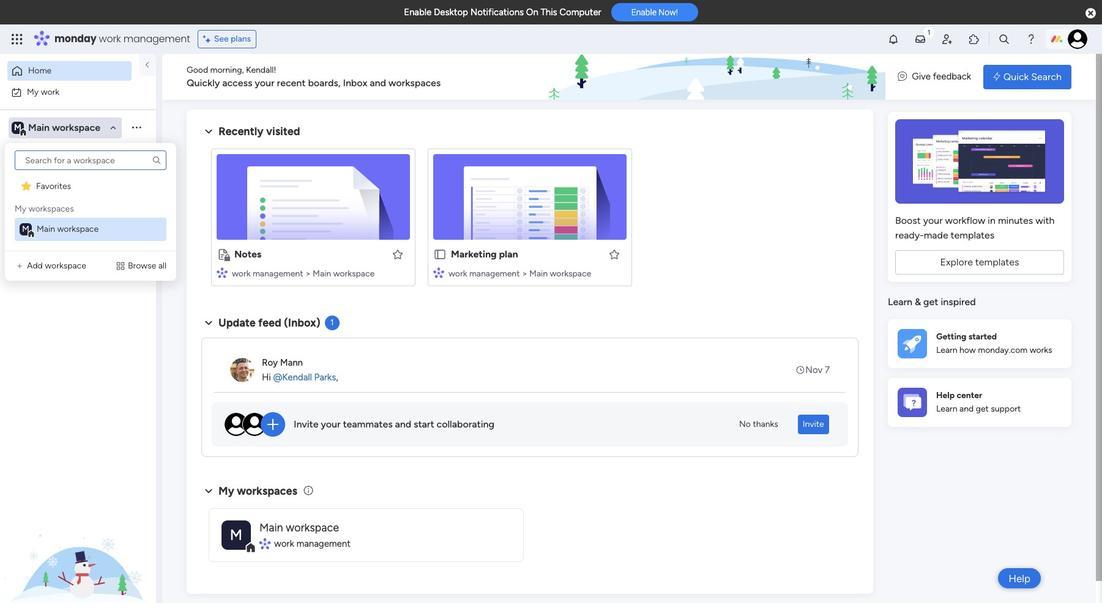 Task type: describe. For each thing, give the bounding box(es) containing it.
help center element
[[888, 378, 1072, 427]]

work management > main workspace for notes
[[232, 269, 375, 279]]

feedback
[[933, 71, 972, 82]]

my inside row
[[15, 204, 26, 214]]

favorites
[[36, 181, 71, 192]]

m for main workspace element at the left top of page
[[22, 224, 29, 234]]

see plans
[[214, 34, 251, 44]]

support
[[991, 404, 1021, 415]]

computer
[[560, 7, 602, 18]]

workspace image for workspace selection element on the top of page
[[12, 121, 24, 134]]

inbox image
[[915, 33, 927, 45]]

0 vertical spatial learn
[[888, 296, 913, 308]]

notifications
[[471, 7, 524, 18]]

home button
[[7, 61, 132, 81]]

help for help
[[1009, 573, 1031, 585]]

templates image image
[[899, 119, 1061, 204]]

with
[[1036, 215, 1055, 227]]

quick search
[[1004, 71, 1062, 82]]

browse
[[128, 261, 156, 271]]

plan for work management > main workspace
[[499, 249, 518, 260]]

1
[[330, 318, 334, 328]]

no
[[740, 419, 751, 430]]

access
[[222, 77, 253, 89]]

no thanks
[[740, 419, 779, 430]]

(inbox)
[[284, 317, 321, 330]]

invite for invite your teammates and start collaborating
[[294, 419, 319, 431]]

main workspace for the workspace image inside workspace selection element
[[28, 122, 100, 133]]

2 vertical spatial m
[[230, 526, 243, 544]]

search image
[[152, 156, 162, 165]]

give feedback
[[912, 71, 972, 82]]

browse all button
[[111, 257, 171, 276]]

nov 7
[[806, 365, 830, 376]]

enable for enable now!
[[632, 7, 657, 17]]

list box containing marketing plan
[[0, 169, 156, 378]]

in
[[988, 215, 996, 227]]

ready-
[[896, 230, 924, 241]]

recent
[[277, 77, 306, 89]]

give
[[912, 71, 931, 82]]

my inside button
[[27, 87, 39, 97]]

templates inside the boost your workflow in minutes with ready-made templates
[[951, 230, 995, 241]]

roy mann
[[262, 357, 303, 368]]

enable now! button
[[611, 3, 698, 22]]

get inside help center learn and get support
[[976, 404, 989, 415]]

invite your teammates and start collaborating
[[294, 419, 495, 431]]

search
[[1032, 71, 1062, 82]]

marketing plan for notes
[[29, 177, 85, 187]]

search everything image
[[999, 33, 1011, 45]]

none search field inside list box
[[15, 151, 167, 170]]

1 vertical spatial lottie animation image
[[0, 480, 156, 604]]

mann
[[280, 357, 303, 368]]

1 image
[[924, 25, 935, 39]]

works
[[1030, 345, 1053, 356]]

update feed (inbox)
[[219, 317, 321, 330]]

kendall!
[[246, 65, 276, 75]]

private board image
[[217, 248, 230, 261]]

Search for content search field
[[15, 151, 167, 170]]

all
[[158, 261, 167, 271]]

nov
[[806, 365, 823, 376]]

boost your workflow in minutes with ready-made templates
[[896, 215, 1055, 241]]

notes for private board image
[[234, 249, 262, 260]]

home
[[28, 66, 52, 76]]

explore templates button
[[896, 250, 1065, 275]]

inbox
[[343, 77, 368, 89]]

workspace inside 'add workspace' button
[[45, 261, 86, 271]]

boost
[[896, 215, 921, 227]]

work management > main workspace for marketing plan
[[449, 269, 592, 279]]

my work
[[27, 87, 59, 97]]

add workspace
[[27, 261, 86, 271]]

getting started learn how monday.com works
[[937, 332, 1053, 356]]

0 horizontal spatial get
[[924, 296, 939, 308]]

boards,
[[308, 77, 341, 89]]

dapulse close image
[[1086, 7, 1097, 20]]

learn for getting
[[937, 345, 958, 356]]

workspace image for main workspace element at the left top of page
[[20, 223, 32, 236]]

main inside list box
[[37, 224, 55, 234]]

recently visited
[[219, 125, 300, 138]]

main workspace element
[[15, 218, 167, 241]]

quick
[[1004, 71, 1029, 82]]

plan for notes
[[69, 177, 85, 187]]

thanks
[[753, 419, 779, 430]]

plans
[[231, 34, 251, 44]]

my work button
[[7, 82, 132, 102]]

v2 star 2 image
[[21, 180, 31, 192]]

minutes
[[998, 215, 1034, 227]]

workspaces inside row
[[29, 204, 74, 214]]

kendall parks image
[[1068, 29, 1088, 49]]

help center learn and get support
[[937, 390, 1021, 415]]

good
[[187, 65, 208, 75]]

monday
[[54, 32, 96, 46]]

2 vertical spatial my
[[219, 485, 234, 498]]

2 vertical spatial workspace image
[[222, 521, 251, 550]]

visited
[[266, 125, 300, 138]]

help button
[[999, 569, 1041, 589]]

morning,
[[210, 65, 244, 75]]

close recently visited image
[[201, 124, 216, 139]]

monday.com
[[978, 345, 1028, 356]]

enable desktop notifications on this computer
[[404, 7, 602, 18]]

center
[[957, 390, 983, 401]]

recently
[[219, 125, 264, 138]]



Task type: locate. For each thing, give the bounding box(es) containing it.
2 horizontal spatial your
[[924, 215, 943, 227]]

0 vertical spatial lottie animation element
[[542, 54, 886, 100]]

marketing plan right public board icon
[[451, 249, 518, 260]]

0 horizontal spatial m
[[14, 122, 21, 133]]

0 vertical spatial workspace image
[[12, 121, 24, 134]]

0 horizontal spatial lottie animation element
[[0, 480, 156, 604]]

getting
[[937, 332, 967, 342]]

notifications image
[[888, 33, 900, 45]]

option
[[0, 171, 156, 173]]

1 vertical spatial plan
[[499, 249, 518, 260]]

2 > from the left
[[522, 269, 528, 279]]

main workspace down my workspaces row
[[37, 224, 99, 234]]

your for invite your teammates and start collaborating
[[321, 419, 341, 431]]

marketing inside list box
[[29, 177, 67, 187]]

on
[[526, 7, 539, 18]]

start
[[414, 419, 434, 431]]

1 vertical spatial main workspace
[[37, 224, 99, 234]]

0 vertical spatial lottie animation image
[[542, 54, 886, 100]]

v2 bolt switch image
[[994, 70, 1001, 84]]

invite inside invite button
[[803, 419, 824, 430]]

service icon image left add
[[15, 261, 24, 271]]

main workspace for the workspace image in the main workspace element
[[37, 224, 99, 234]]

0 horizontal spatial marketing
[[29, 177, 67, 187]]

monday work management
[[54, 32, 190, 46]]

good morning, kendall! quickly access your recent boards, inbox and workspaces
[[187, 65, 441, 89]]

marketing plan inside quick search results list box
[[451, 249, 518, 260]]

teammates
[[343, 419, 393, 431]]

0 vertical spatial my
[[27, 87, 39, 97]]

workspaces down favorites
[[29, 204, 74, 214]]

1 vertical spatial marketing plan
[[451, 249, 518, 260]]

0 vertical spatial your
[[255, 77, 275, 89]]

my right close my workspaces icon
[[219, 485, 234, 498]]

1 vertical spatial workspaces
[[29, 204, 74, 214]]

your inside the boost your workflow in minutes with ready-made templates
[[924, 215, 943, 227]]

1 horizontal spatial lottie animation image
[[542, 54, 886, 100]]

select product image
[[11, 33, 23, 45]]

0 horizontal spatial invite
[[294, 419, 319, 431]]

0 horizontal spatial work management > main workspace
[[232, 269, 375, 279]]

my workspaces inside tree grid
[[15, 204, 74, 214]]

1 horizontal spatial plan
[[499, 249, 518, 260]]

workspace inside main workspace element
[[57, 224, 99, 234]]

None search field
[[15, 151, 167, 170]]

workspace image inside main workspace element
[[20, 223, 32, 236]]

0 vertical spatial main workspace
[[28, 122, 100, 133]]

work management > main workspace
[[232, 269, 375, 279], [449, 269, 592, 279]]

list box
[[12, 151, 169, 241], [0, 169, 156, 378]]

1 vertical spatial your
[[924, 215, 943, 227]]

this
[[541, 7, 558, 18]]

1 horizontal spatial invite
[[803, 419, 824, 430]]

learn for help
[[937, 404, 958, 415]]

0 horizontal spatial my workspaces
[[15, 204, 74, 214]]

notes right private board image
[[234, 249, 262, 260]]

marketing plan
[[29, 177, 85, 187], [451, 249, 518, 260]]

made
[[924, 230, 949, 241]]

0 vertical spatial plan
[[69, 177, 85, 187]]

workspaces
[[389, 77, 441, 89], [29, 204, 74, 214], [237, 485, 297, 498]]

plan inside quick search results list box
[[499, 249, 518, 260]]

collaborating
[[437, 419, 495, 431]]

see plans button
[[198, 30, 257, 48]]

my workspaces down favorites
[[15, 204, 74, 214]]

work inside button
[[41, 87, 59, 97]]

feed
[[258, 317, 281, 330]]

1 horizontal spatial lottie animation element
[[542, 54, 886, 100]]

get down "center"
[[976, 404, 989, 415]]

enable inside button
[[632, 7, 657, 17]]

1 vertical spatial notes
[[234, 249, 262, 260]]

service icon image inside browse all button
[[116, 261, 125, 271]]

m
[[14, 122, 21, 133], [22, 224, 29, 234], [230, 526, 243, 544]]

0 vertical spatial m
[[14, 122, 21, 133]]

notes for private board icon
[[29, 197, 52, 208]]

learn down "center"
[[937, 404, 958, 415]]

desktop
[[434, 7, 468, 18]]

2 horizontal spatial workspaces
[[389, 77, 441, 89]]

1 horizontal spatial m
[[22, 224, 29, 234]]

update
[[219, 317, 256, 330]]

my workspaces row
[[15, 198, 74, 216]]

workspace selection element
[[12, 120, 102, 136]]

7
[[825, 365, 830, 376]]

workspace
[[52, 122, 100, 133], [57, 224, 99, 234], [45, 261, 86, 271], [333, 269, 375, 279], [550, 269, 592, 279], [286, 521, 339, 535]]

>
[[305, 269, 311, 279], [522, 269, 528, 279]]

1 vertical spatial get
[[976, 404, 989, 415]]

0 horizontal spatial my
[[15, 204, 26, 214]]

notes down favorites
[[29, 197, 52, 208]]

roy mann image
[[230, 358, 255, 383]]

m for workspace selection element on the top of page
[[14, 122, 21, 133]]

marketing for work management > main workspace
[[451, 249, 497, 260]]

marketing plan inside list box
[[29, 177, 85, 187]]

1 horizontal spatial workspaces
[[237, 485, 297, 498]]

0 vertical spatial my workspaces
[[15, 204, 74, 214]]

1 vertical spatial my workspaces
[[219, 485, 297, 498]]

quick search results list box
[[201, 139, 859, 301]]

0 horizontal spatial your
[[255, 77, 275, 89]]

1 horizontal spatial enable
[[632, 7, 657, 17]]

workspace inside workspace selection element
[[52, 122, 100, 133]]

1 vertical spatial templates
[[976, 257, 1020, 268]]

notes
[[29, 197, 52, 208], [234, 249, 262, 260]]

main inside workspace selection element
[[28, 122, 50, 133]]

1 horizontal spatial your
[[321, 419, 341, 431]]

marketing plan for work management > main workspace
[[451, 249, 518, 260]]

1 horizontal spatial and
[[395, 419, 412, 431]]

tree grid containing favorites
[[15, 175, 167, 241]]

0 horizontal spatial lottie animation image
[[0, 480, 156, 604]]

1 horizontal spatial get
[[976, 404, 989, 415]]

1 vertical spatial marketing
[[451, 249, 497, 260]]

0 vertical spatial templates
[[951, 230, 995, 241]]

marketing up my workspaces row
[[29, 177, 67, 187]]

&
[[915, 296, 922, 308]]

roy
[[262, 357, 278, 368]]

1 vertical spatial and
[[960, 404, 974, 415]]

my
[[27, 87, 39, 97], [15, 204, 26, 214], [219, 485, 234, 498]]

2 horizontal spatial my
[[219, 485, 234, 498]]

2 horizontal spatial and
[[960, 404, 974, 415]]

learn left &
[[888, 296, 913, 308]]

and left start
[[395, 419, 412, 431]]

2 work management > main workspace from the left
[[449, 269, 592, 279]]

enable left 'now!'
[[632, 7, 657, 17]]

1 > from the left
[[305, 269, 311, 279]]

your for boost your workflow in minutes with ready-made templates
[[924, 215, 943, 227]]

and
[[370, 77, 386, 89], [960, 404, 974, 415], [395, 419, 412, 431]]

1 horizontal spatial service icon image
[[116, 261, 125, 271]]

1 vertical spatial learn
[[937, 345, 958, 356]]

0 vertical spatial notes
[[29, 197, 52, 208]]

tree grid
[[15, 175, 167, 241]]

1 vertical spatial workspace image
[[20, 223, 32, 236]]

list box containing favorites
[[12, 151, 169, 241]]

main workspace up "search in workspace" field
[[28, 122, 100, 133]]

service icon image left the browse
[[116, 261, 125, 271]]

work
[[99, 32, 121, 46], [41, 87, 59, 97], [232, 269, 251, 279], [449, 269, 467, 279], [274, 539, 294, 550]]

and for invite your teammates and start collaborating
[[395, 419, 412, 431]]

enable
[[404, 7, 432, 18], [632, 7, 657, 17]]

marketing plan up my workspaces row
[[29, 177, 85, 187]]

add to favorites image
[[609, 248, 621, 261]]

see
[[214, 34, 229, 44]]

workspaces right close my workspaces icon
[[237, 485, 297, 498]]

0 vertical spatial workspaces
[[389, 77, 441, 89]]

0 horizontal spatial notes
[[29, 197, 52, 208]]

m inside workspace selection element
[[14, 122, 21, 133]]

my down v2 star 2 image
[[15, 204, 26, 214]]

main workspace up "work management"
[[260, 521, 339, 535]]

0 vertical spatial get
[[924, 296, 939, 308]]

lottie animation element
[[542, 54, 886, 100], [0, 480, 156, 604]]

marketing for notes
[[29, 177, 67, 187]]

1 service icon image from the left
[[15, 261, 24, 271]]

workspaces inside good morning, kendall! quickly access your recent boards, inbox and workspaces
[[389, 77, 441, 89]]

0 horizontal spatial plan
[[69, 177, 85, 187]]

add
[[27, 261, 43, 271]]

marketing
[[29, 177, 67, 187], [451, 249, 497, 260]]

help
[[937, 390, 955, 401], [1009, 573, 1031, 585]]

main workspace inside tree grid
[[37, 224, 99, 234]]

workspace image inside workspace selection element
[[12, 121, 24, 134]]

1 horizontal spatial work management > main workspace
[[449, 269, 592, 279]]

browse all
[[128, 261, 167, 271]]

2 service icon image from the left
[[116, 261, 125, 271]]

no thanks button
[[735, 415, 784, 435]]

v2 user feedback image
[[898, 70, 907, 84]]

quickly
[[187, 77, 220, 89]]

2 vertical spatial workspaces
[[237, 485, 297, 498]]

> for marketing plan
[[522, 269, 528, 279]]

help inside button
[[1009, 573, 1031, 585]]

notes inside quick search results list box
[[234, 249, 262, 260]]

1 vertical spatial my
[[15, 204, 26, 214]]

service icon image for add workspace
[[15, 261, 24, 271]]

service icon image inside 'add workspace' button
[[15, 261, 24, 271]]

help inside help center learn and get support
[[937, 390, 955, 401]]

inspired
[[941, 296, 976, 308]]

0 vertical spatial help
[[937, 390, 955, 401]]

public board image
[[433, 248, 447, 261]]

favorites element
[[15, 175, 167, 198]]

1 vertical spatial lottie animation element
[[0, 480, 156, 604]]

1 vertical spatial m
[[22, 224, 29, 234]]

invite members image
[[942, 33, 954, 45]]

quick search button
[[984, 65, 1072, 89]]

your down kendall!
[[255, 77, 275, 89]]

1 horizontal spatial marketing plan
[[451, 249, 518, 260]]

my workspaces right close my workspaces icon
[[219, 485, 297, 498]]

templates inside button
[[976, 257, 1020, 268]]

and down "center"
[[960, 404, 974, 415]]

invite button
[[798, 415, 829, 435]]

help image
[[1025, 33, 1038, 45]]

0 horizontal spatial help
[[937, 390, 955, 401]]

learn & get inspired
[[888, 296, 976, 308]]

your inside good morning, kendall! quickly access your recent boards, inbox and workspaces
[[255, 77, 275, 89]]

and inside good morning, kendall! quickly access your recent boards, inbox and workspaces
[[370, 77, 386, 89]]

service icon image
[[15, 261, 24, 271], [116, 261, 125, 271]]

Search in workspace field
[[26, 147, 102, 161]]

learn inside getting started learn how monday.com works
[[937, 345, 958, 356]]

learn
[[888, 296, 913, 308], [937, 345, 958, 356], [937, 404, 958, 415]]

service icon image for browse all
[[116, 261, 125, 271]]

getting started element
[[888, 319, 1072, 368]]

main
[[28, 122, 50, 133], [37, 224, 55, 234], [313, 269, 331, 279], [530, 269, 548, 279], [260, 521, 283, 535]]

templates down workflow
[[951, 230, 995, 241]]

1 horizontal spatial my workspaces
[[219, 485, 297, 498]]

your left teammates
[[321, 419, 341, 431]]

2 vertical spatial and
[[395, 419, 412, 431]]

now!
[[659, 7, 678, 17]]

templates right explore
[[976, 257, 1020, 268]]

private board image
[[13, 197, 24, 208]]

0 horizontal spatial and
[[370, 77, 386, 89]]

add to favorites image
[[392, 248, 404, 261]]

0 vertical spatial and
[[370, 77, 386, 89]]

main workspace inside workspace selection element
[[28, 122, 100, 133]]

help for help center learn and get support
[[937, 390, 955, 401]]

workspace options image
[[130, 121, 143, 134]]

1 work management > main workspace from the left
[[232, 269, 375, 279]]

explore templates
[[941, 257, 1020, 268]]

0 horizontal spatial enable
[[404, 7, 432, 18]]

workspaces right inbox
[[389, 77, 441, 89]]

enable now!
[[632, 7, 678, 17]]

0 horizontal spatial workspaces
[[29, 204, 74, 214]]

and for help center learn and get support
[[960, 404, 974, 415]]

apps image
[[969, 33, 981, 45]]

workflow
[[946, 215, 986, 227]]

and right inbox
[[370, 77, 386, 89]]

0 vertical spatial marketing plan
[[29, 177, 85, 187]]

invite for invite
[[803, 419, 824, 430]]

lottie animation image
[[542, 54, 886, 100], [0, 480, 156, 604]]

explore
[[941, 257, 973, 268]]

1 horizontal spatial help
[[1009, 573, 1031, 585]]

1 vertical spatial help
[[1009, 573, 1031, 585]]

started
[[969, 332, 997, 342]]

your up made
[[924, 215, 943, 227]]

my workspaces
[[15, 204, 74, 214], [219, 485, 297, 498]]

0 horizontal spatial service icon image
[[15, 261, 24, 271]]

enable for enable desktop notifications on this computer
[[404, 7, 432, 18]]

2 vertical spatial your
[[321, 419, 341, 431]]

2 vertical spatial learn
[[937, 404, 958, 415]]

plan inside list box
[[69, 177, 85, 187]]

your
[[255, 77, 275, 89], [924, 215, 943, 227], [321, 419, 341, 431]]

close my workspaces image
[[201, 484, 216, 499]]

0 vertical spatial marketing
[[29, 177, 67, 187]]

enable left desktop
[[404, 7, 432, 18]]

1 horizontal spatial my
[[27, 87, 39, 97]]

> for notes
[[305, 269, 311, 279]]

and inside help center learn and get support
[[960, 404, 974, 415]]

2 horizontal spatial m
[[230, 526, 243, 544]]

my down home
[[27, 87, 39, 97]]

get right &
[[924, 296, 939, 308]]

learn down getting at the right
[[937, 345, 958, 356]]

1 horizontal spatial notes
[[234, 249, 262, 260]]

add workspace button
[[10, 257, 91, 276]]

invite
[[294, 419, 319, 431], [803, 419, 824, 430]]

2 vertical spatial main workspace
[[260, 521, 339, 535]]

0 horizontal spatial marketing plan
[[29, 177, 85, 187]]

tree grid inside list box
[[15, 175, 167, 241]]

templates
[[951, 230, 995, 241], [976, 257, 1020, 268]]

0 horizontal spatial >
[[305, 269, 311, 279]]

close update feed (inbox) image
[[201, 316, 216, 331]]

1 horizontal spatial >
[[522, 269, 528, 279]]

work management
[[274, 539, 351, 550]]

get
[[924, 296, 939, 308], [976, 404, 989, 415]]

marketing inside quick search results list box
[[451, 249, 497, 260]]

learn inside help center learn and get support
[[937, 404, 958, 415]]

how
[[960, 345, 976, 356]]

1 horizontal spatial marketing
[[451, 249, 497, 260]]

workspace image
[[12, 121, 24, 134], [20, 223, 32, 236], [222, 521, 251, 550]]

marketing right public board icon
[[451, 249, 497, 260]]



Task type: vqa. For each thing, say whether or not it's contained in the screenshot.
the bottommost and
yes



